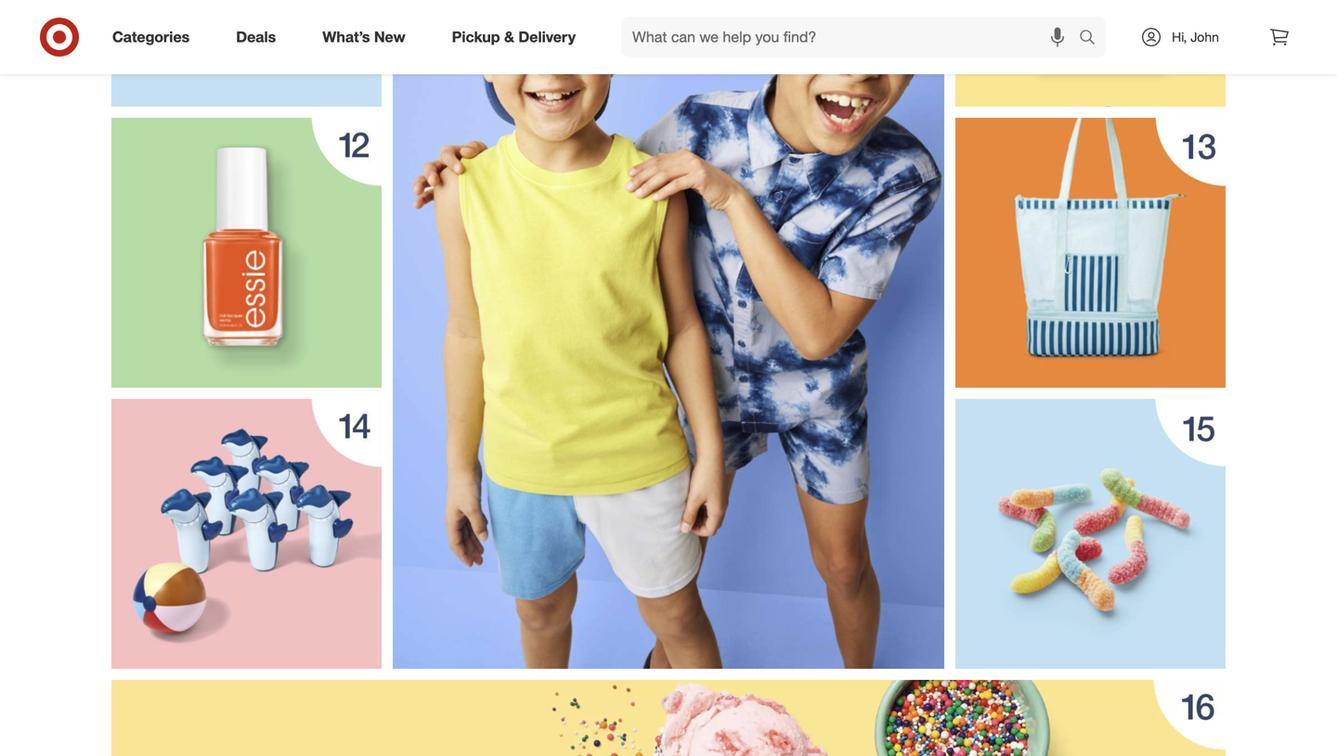 Task type: locate. For each thing, give the bounding box(es) containing it.
hi, john
[[1172, 29, 1219, 45]]

search button
[[1071, 17, 1116, 61]]

deals
[[236, 28, 276, 46]]

what's
[[323, 28, 370, 46]]

What can we help you find? suggestions appear below search field
[[621, 17, 1084, 58]]

what's new
[[323, 28, 406, 46]]

pickup & delivery link
[[436, 17, 599, 58]]

cotton candy ice cream - 1.5qt - favorite day™, breyers all natural strawberry ice cream - 48oz, rainbow non-pareils - 3.7oz - favorite day™, waffle cones - 12ct - favorite day™, sugar cones - 12ct - favorite day™ image
[[111, 681, 1226, 757]]

hi,
[[1172, 29, 1187, 45]]

delivery
[[519, 28, 576, 46]]

new
[[374, 28, 406, 46]]

search
[[1071, 30, 1116, 48]]

deals link
[[220, 17, 299, 58]]

pickup
[[452, 28, 500, 46]]

what's new link
[[307, 17, 429, 58]]



Task type: describe. For each thing, give the bounding box(es) containing it.
categories
[[112, 28, 190, 46]]

categories link
[[97, 17, 213, 58]]

john
[[1191, 29, 1219, 45]]

&
[[504, 28, 515, 46]]

pickup & delivery
[[452, 28, 576, 46]]



Task type: vqa. For each thing, say whether or not it's contained in the screenshot.
Starbucks Cafe Open until 8:00pm's Starbucks
no



